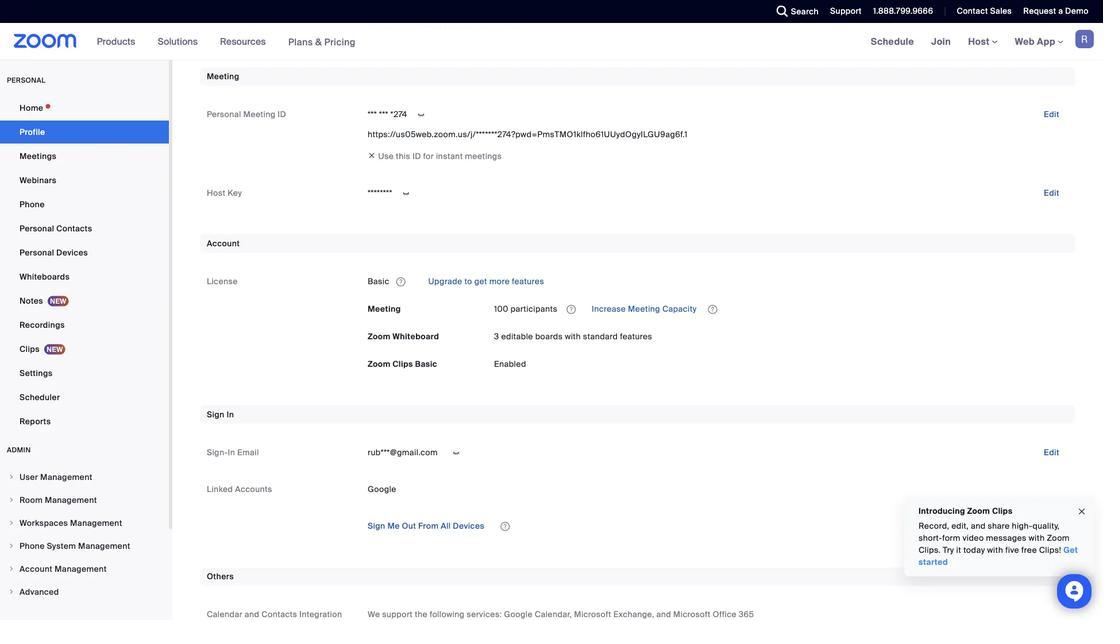 Task type: describe. For each thing, give the bounding box(es) containing it.
upgrade
[[429, 276, 463, 287]]

meetings link
[[0, 145, 169, 168]]

request
[[1024, 6, 1057, 16]]

right image for user
[[8, 474, 15, 481]]

edit button for sign-in email
[[1035, 444, 1069, 462]]

edit for time format
[[1044, 21, 1060, 31]]

me
[[388, 522, 400, 532]]

we support the following services: google calendar, microsoft exchange, and microsoft office 365
[[368, 610, 754, 621]]

calendar,
[[535, 610, 572, 621]]

app
[[1038, 35, 1056, 47]]

in for sign-
[[228, 448, 235, 458]]

it
[[957, 546, 962, 556]]

services:
[[467, 610, 502, 621]]

0 horizontal spatial features
[[512, 276, 545, 287]]

search
[[791, 6, 819, 17]]

messages
[[987, 533, 1027, 544]]

edit for personal meeting id
[[1044, 109, 1060, 120]]

a
[[1059, 6, 1064, 16]]

right image inside advanced menu item
[[8, 589, 15, 596]]

linked accounts
[[207, 484, 272, 495]]

high-
[[1013, 521, 1033, 532]]

1 horizontal spatial and
[[657, 610, 672, 621]]

zoom up "zoom clips basic"
[[368, 331, 391, 342]]

user management menu item
[[0, 467, 169, 489]]

room management
[[20, 495, 97, 506]]

use this id for instant meetings
[[379, 151, 502, 162]]

following
[[430, 610, 465, 621]]

sign me out from all devices
[[368, 522, 485, 532]]

right image for room management
[[8, 497, 15, 504]]

instant
[[436, 151, 463, 162]]

zoom whiteboard
[[368, 331, 439, 342]]

accounts
[[235, 484, 272, 495]]

integration
[[300, 610, 342, 621]]

sign me out from all devices button
[[359, 518, 494, 536]]

0 horizontal spatial and
[[245, 610, 260, 621]]

use for use this id for instant meetings
[[379, 151, 394, 162]]

right image for workspaces management
[[8, 520, 15, 527]]

solutions button
[[158, 23, 203, 60]]

products button
[[97, 23, 140, 60]]

web
[[1016, 35, 1035, 47]]

record, edit, and share high-quality, short-form video messages with zoom clips. try it today with five free clips!
[[919, 521, 1070, 556]]

share
[[988, 521, 1010, 532]]

2 vertical spatial with
[[988, 546, 1004, 556]]

host for host key
[[207, 188, 226, 198]]

1 horizontal spatial basic
[[415, 359, 438, 370]]

zoom inside record, edit, and share high-quality, short-form video messages with zoom clips. try it today with five free clips!
[[1047, 533, 1070, 544]]

management down workspaces management menu item
[[78, 541, 130, 552]]

upgrade to get more features link
[[426, 276, 545, 287]]

personal devices
[[20, 247, 88, 258]]

profile picture image
[[1076, 30, 1095, 48]]

close image
[[1078, 506, 1087, 519]]

get
[[475, 276, 488, 287]]

standard
[[583, 331, 618, 342]]

********
[[368, 188, 393, 198]]

support
[[382, 610, 413, 621]]

devices inside button
[[453, 522, 485, 532]]

advanced
[[20, 587, 59, 598]]

introducing
[[919, 506, 966, 517]]

phone system management menu item
[[0, 536, 169, 558]]

application containing basic
[[368, 272, 1069, 291]]

increase meeting capacity
[[590, 304, 699, 314]]

personal for personal contacts
[[20, 223, 54, 234]]

id for this
[[413, 151, 421, 162]]

management for workspaces management
[[70, 518, 122, 529]]

application containing 100 participants
[[494, 300, 1069, 318]]

1 *** from the left
[[368, 109, 377, 120]]

3 editable boards with standard features
[[494, 331, 653, 342]]

2 microsoft from the left
[[674, 610, 711, 621]]

to
[[465, 276, 473, 287]]

all
[[441, 522, 451, 532]]

sign-in email
[[207, 448, 259, 458]]

get started link
[[919, 546, 1079, 568]]

products
[[97, 35, 135, 47]]

0 horizontal spatial google
[[368, 484, 397, 495]]

phone for phone
[[20, 199, 45, 210]]

1.888.799.9666 button up schedule
[[865, 0, 937, 23]]

resources button
[[220, 23, 271, 60]]

linked
[[207, 484, 233, 495]]

user
[[20, 472, 38, 483]]

sign me out from all devices application
[[359, 517, 1069, 536]]

schedule
[[871, 35, 915, 47]]

sales
[[991, 6, 1013, 16]]

phone for phone system management
[[20, 541, 45, 552]]

clips!
[[1040, 546, 1062, 556]]

365
[[739, 610, 754, 621]]

devices inside personal menu menu
[[56, 247, 88, 258]]

0 horizontal spatial basic
[[368, 276, 390, 287]]

personal devices link
[[0, 241, 169, 264]]

show host key image
[[397, 188, 416, 199]]

recordings link
[[0, 314, 169, 337]]

use for use 12-hour time (example: 02:00 pm)
[[368, 21, 383, 31]]

id for meeting
[[278, 109, 286, 120]]

profile link
[[0, 121, 169, 144]]

key
[[228, 188, 242, 198]]

plans
[[288, 36, 313, 48]]

3 edit button from the top
[[1035, 184, 1069, 202]]

search button
[[768, 0, 822, 23]]

enabled
[[494, 359, 526, 370]]

1 horizontal spatial google
[[504, 610, 533, 621]]

hour
[[397, 21, 415, 31]]

management for account management
[[55, 564, 107, 575]]

more
[[490, 276, 510, 287]]

join link
[[923, 23, 960, 60]]

sign for sign in
[[207, 410, 225, 420]]

editable
[[501, 331, 533, 342]]

workspaces management
[[20, 518, 122, 529]]

show personal meeting id image
[[412, 110, 431, 120]]

others
[[207, 572, 234, 583]]

edit for sign-in email
[[1044, 448, 1060, 458]]

contacts inside personal menu menu
[[56, 223, 92, 234]]

management for room management
[[45, 495, 97, 506]]

office
[[713, 610, 737, 621]]



Task type: vqa. For each thing, say whether or not it's contained in the screenshot.
'Recordings' 'link'
yes



Task type: locate. For each thing, give the bounding box(es) containing it.
2 horizontal spatial with
[[1029, 533, 1045, 544]]

introducing zoom clips
[[919, 506, 1013, 517]]

zoom up clips! on the right
[[1047, 533, 1070, 544]]

zoom logo image
[[14, 34, 77, 48]]

management down phone system management menu item
[[55, 564, 107, 575]]

1 right image from the top
[[8, 474, 15, 481]]

web app button
[[1016, 35, 1064, 47]]

account management menu item
[[0, 559, 169, 581]]

0 horizontal spatial clips
[[20, 344, 40, 355]]

whiteboards link
[[0, 266, 169, 289]]

in up sign-in email in the bottom of the page
[[227, 410, 234, 420]]

web app
[[1016, 35, 1056, 47]]

calendar and contacts integration
[[207, 610, 342, 621]]

sign inside button
[[368, 522, 386, 532]]

microsoft right calendar,
[[574, 610, 612, 621]]

0 vertical spatial basic
[[368, 276, 390, 287]]

right image left workspaces
[[8, 520, 15, 527]]

management up room management
[[40, 472, 92, 483]]

scheduler
[[20, 392, 60, 403]]

right image left user in the bottom of the page
[[8, 474, 15, 481]]

1 vertical spatial right image
[[8, 520, 15, 527]]

0 vertical spatial personal
[[207, 109, 241, 120]]

advanced menu item
[[0, 582, 169, 604]]

phone inside menu item
[[20, 541, 45, 552]]

five
[[1006, 546, 1020, 556]]

contacts left integration
[[262, 610, 297, 621]]

webinars link
[[0, 169, 169, 192]]

0 horizontal spatial host
[[207, 188, 226, 198]]

participants
[[511, 304, 558, 314]]

get
[[1064, 546, 1079, 556]]

and inside record, edit, and share high-quality, short-form video messages with zoom clips. try it today with five free clips!
[[971, 521, 986, 532]]

0 horizontal spatial id
[[278, 109, 286, 120]]

*274
[[391, 109, 408, 120]]

1 horizontal spatial ***
[[379, 109, 389, 120]]

sign up sign-
[[207, 410, 225, 420]]

2 edit from the top
[[1044, 109, 1060, 120]]

1 edit from the top
[[1044, 21, 1060, 31]]

1 vertical spatial contacts
[[262, 610, 297, 621]]

0 vertical spatial right image
[[8, 474, 15, 481]]

in for sign
[[227, 410, 234, 420]]

right image inside account management menu item
[[8, 566, 15, 573]]

right image left the advanced
[[8, 589, 15, 596]]

1 horizontal spatial id
[[413, 151, 421, 162]]

2 horizontal spatial clips
[[993, 506, 1013, 517]]

get started
[[919, 546, 1079, 568]]

with down messages on the right of the page
[[988, 546, 1004, 556]]

personal for personal devices
[[20, 247, 54, 258]]

form
[[943, 533, 961, 544]]

devices right all
[[453, 522, 485, 532]]

room management menu item
[[0, 490, 169, 512]]

learn more about signing out from all devices image
[[500, 523, 511, 531]]

pm)
[[503, 21, 518, 31]]

https://us05web.zoom.us/j/*******274?pwd=pmstmo1klfho61uuydogyilgu9ag6f.1
[[368, 129, 688, 140]]

webinars
[[20, 175, 56, 186]]

100 participants
[[494, 304, 558, 314]]

account inside account management menu item
[[20, 564, 52, 575]]

right image left system
[[8, 543, 15, 550]]

edit button for personal meeting id
[[1035, 105, 1069, 124]]

0 vertical spatial google
[[368, 484, 397, 495]]

0 horizontal spatial devices
[[56, 247, 88, 258]]

4 edit button from the top
[[1035, 444, 1069, 462]]

short-
[[919, 533, 943, 544]]

contacts down phone 'link'
[[56, 223, 92, 234]]

0 horizontal spatial microsoft
[[574, 610, 612, 621]]

0 vertical spatial application
[[368, 272, 1069, 291]]

0 vertical spatial devices
[[56, 247, 88, 258]]

pricing
[[324, 36, 356, 48]]

phone down the webinars
[[20, 199, 45, 210]]

1 horizontal spatial microsoft
[[674, 610, 711, 621]]

banner
[[0, 23, 1104, 61]]

3 right image from the top
[[8, 566, 15, 573]]

0 vertical spatial features
[[512, 276, 545, 287]]

2 right image from the top
[[8, 543, 15, 550]]

application
[[368, 272, 1069, 291], [494, 300, 1069, 318]]

1 vertical spatial host
[[207, 188, 226, 198]]

with right boards
[[565, 331, 581, 342]]

clips inside personal menu menu
[[20, 344, 40, 355]]

contact sales link
[[949, 0, 1015, 23], [957, 6, 1013, 16]]

1 vertical spatial right image
[[8, 543, 15, 550]]

0 vertical spatial host
[[969, 35, 993, 47]]

sign
[[207, 410, 225, 420], [368, 522, 386, 532]]

0 vertical spatial use
[[368, 21, 383, 31]]

0 vertical spatial contacts
[[56, 223, 92, 234]]

email
[[237, 448, 259, 458]]

quality,
[[1033, 521, 1060, 532]]

edit button for time format
[[1035, 17, 1069, 35]]

right image
[[8, 497, 15, 504], [8, 520, 15, 527], [8, 566, 15, 573]]

account up the advanced
[[20, 564, 52, 575]]

host button
[[969, 35, 998, 47]]

1 vertical spatial with
[[1029, 533, 1045, 544]]

out
[[402, 522, 416, 532]]

phone down workspaces
[[20, 541, 45, 552]]

0 horizontal spatial with
[[565, 331, 581, 342]]

host down contact sales
[[969, 35, 993, 47]]

and right calendar
[[245, 610, 260, 621]]

features
[[512, 276, 545, 287], [620, 331, 653, 342]]

2 horizontal spatial and
[[971, 521, 986, 532]]

4 edit from the top
[[1044, 448, 1060, 458]]

0 horizontal spatial account
[[20, 564, 52, 575]]

product information navigation
[[88, 23, 364, 61]]

1.888.799.9666 button up schedule link
[[874, 6, 934, 16]]

room
[[20, 495, 43, 506]]

whiteboard
[[393, 331, 439, 342]]

sign for sign me out from all devices
[[368, 522, 386, 532]]

format
[[228, 21, 256, 31]]

notes
[[20, 296, 43, 306]]

calendar
[[207, 610, 243, 621]]

1 horizontal spatial clips
[[393, 359, 413, 370]]

0 horizontal spatial ***
[[368, 109, 377, 120]]

0 vertical spatial in
[[227, 410, 234, 420]]

1 horizontal spatial sign
[[368, 522, 386, 532]]

0 vertical spatial right image
[[8, 497, 15, 504]]

learn more about your meeting license image
[[564, 305, 580, 315]]

2 vertical spatial personal
[[20, 247, 54, 258]]

and
[[971, 521, 986, 532], [245, 610, 260, 621], [657, 610, 672, 621]]

boards
[[536, 331, 563, 342]]

1 vertical spatial phone
[[20, 541, 45, 552]]

right image inside phone system management menu item
[[8, 543, 15, 550]]

1 horizontal spatial with
[[988, 546, 1004, 556]]

1 vertical spatial sign
[[368, 522, 386, 532]]

right image inside room management menu item
[[8, 497, 15, 504]]

personal
[[7, 76, 46, 85]]

right image left account management
[[8, 566, 15, 573]]

host
[[969, 35, 993, 47], [207, 188, 226, 198]]

google
[[368, 484, 397, 495], [504, 610, 533, 621]]

1 vertical spatial features
[[620, 331, 653, 342]]

1 vertical spatial use
[[379, 151, 394, 162]]

management up workspaces management
[[45, 495, 97, 506]]

*** *** *274
[[368, 109, 408, 120]]

banner containing products
[[0, 23, 1104, 61]]

microsoft left office
[[674, 610, 711, 621]]

time format
[[207, 21, 256, 31]]

1 vertical spatial personal
[[20, 223, 54, 234]]

exchange,
[[614, 610, 655, 621]]

clips up share
[[993, 506, 1013, 517]]

2 vertical spatial right image
[[8, 589, 15, 596]]

contact sales
[[957, 6, 1013, 16]]

support link
[[822, 0, 865, 23], [831, 6, 862, 16]]

workspaces management menu item
[[0, 513, 169, 535]]

1 microsoft from the left
[[574, 610, 612, 621]]

for
[[423, 151, 434, 162]]

02:00
[[477, 21, 501, 31]]

3
[[494, 331, 499, 342]]

1 vertical spatial google
[[504, 610, 533, 621]]

right image inside workspaces management menu item
[[8, 520, 15, 527]]

1 horizontal spatial devices
[[453, 522, 485, 532]]

1 horizontal spatial host
[[969, 35, 993, 47]]

started
[[919, 558, 949, 568]]

0 vertical spatial account
[[207, 238, 240, 249]]

settings
[[20, 368, 53, 379]]

and right exchange,
[[657, 610, 672, 621]]

home link
[[0, 97, 169, 120]]

1 vertical spatial id
[[413, 151, 421, 162]]

sign left me
[[368, 522, 386, 532]]

right image inside user management menu item
[[8, 474, 15, 481]]

1 vertical spatial clips
[[393, 359, 413, 370]]

license
[[207, 276, 238, 287]]

&
[[315, 36, 322, 48]]

learn more about your license type image
[[395, 278, 407, 286]]

meetings
[[20, 151, 56, 162]]

time
[[207, 21, 226, 31]]

zoom down zoom whiteboard
[[368, 359, 391, 370]]

host inside meetings navigation
[[969, 35, 993, 47]]

account up license at the top of page
[[207, 238, 240, 249]]

admin menu menu
[[0, 467, 169, 605]]

right image for account management
[[8, 566, 15, 573]]

1 edit button from the top
[[1035, 17, 1069, 35]]

use left 12-
[[368, 21, 383, 31]]

right image
[[8, 474, 15, 481], [8, 543, 15, 550], [8, 589, 15, 596]]

1 horizontal spatial account
[[207, 238, 240, 249]]

100
[[494, 304, 509, 314]]

1 phone from the top
[[20, 199, 45, 210]]

clips up settings
[[20, 344, 40, 355]]

3 right image from the top
[[8, 589, 15, 596]]

personal for personal meeting id
[[207, 109, 241, 120]]

today
[[964, 546, 986, 556]]

0 vertical spatial phone
[[20, 199, 45, 210]]

personal contacts link
[[0, 217, 169, 240]]

3 edit from the top
[[1044, 188, 1060, 198]]

clips down zoom whiteboard
[[393, 359, 413, 370]]

use 12-hour time (example: 02:00 pm)
[[368, 21, 518, 31]]

1 horizontal spatial contacts
[[262, 610, 297, 621]]

google right services:
[[504, 610, 533, 621]]

profile
[[20, 127, 45, 137]]

features down increase meeting capacity link
[[620, 331, 653, 342]]

host left 'key'
[[207, 188, 226, 198]]

2 vertical spatial right image
[[8, 566, 15, 573]]

0 vertical spatial clips
[[20, 344, 40, 355]]

meetings navigation
[[863, 23, 1104, 61]]

join
[[932, 35, 951, 47]]

***
[[368, 109, 377, 120], [379, 109, 389, 120]]

12-
[[386, 21, 397, 31]]

zoom clips basic
[[368, 359, 438, 370]]

0 vertical spatial with
[[565, 331, 581, 342]]

google up me
[[368, 484, 397, 495]]

2 vertical spatial clips
[[993, 506, 1013, 517]]

the
[[415, 610, 428, 621]]

devices down personal contacts link
[[56, 247, 88, 258]]

0 horizontal spatial contacts
[[56, 223, 92, 234]]

2 edit button from the top
[[1035, 105, 1069, 124]]

management inside menu item
[[40, 472, 92, 483]]

and up the video
[[971, 521, 986, 532]]

right image left room
[[8, 497, 15, 504]]

personal contacts
[[20, 223, 92, 234]]

1 vertical spatial devices
[[453, 522, 485, 532]]

clips.
[[919, 546, 941, 556]]

record,
[[919, 521, 950, 532]]

with up free
[[1029, 533, 1045, 544]]

host key
[[207, 188, 242, 198]]

account for account management
[[20, 564, 52, 575]]

1 vertical spatial account
[[20, 564, 52, 575]]

2 right image from the top
[[8, 520, 15, 527]]

solutions
[[158, 35, 198, 47]]

2 phone from the top
[[20, 541, 45, 552]]

phone inside 'link'
[[20, 199, 45, 210]]

host for host
[[969, 35, 993, 47]]

1 vertical spatial in
[[228, 448, 235, 458]]

zoom up edit,
[[968, 506, 991, 517]]

1 right image from the top
[[8, 497, 15, 504]]

0 horizontal spatial sign
[[207, 410, 225, 420]]

in left email
[[228, 448, 235, 458]]

1 vertical spatial basic
[[415, 359, 438, 370]]

whiteboards
[[20, 272, 70, 282]]

reports
[[20, 416, 51, 427]]

microsoft
[[574, 610, 612, 621], [674, 610, 711, 621]]

notes link
[[0, 290, 169, 313]]

2 *** from the left
[[379, 109, 389, 120]]

from
[[418, 522, 439, 532]]

use left this
[[379, 151, 394, 162]]

management for user management
[[40, 472, 92, 483]]

free
[[1022, 546, 1038, 556]]

basic left learn more about your license type icon
[[368, 276, 390, 287]]

management down room management menu item
[[70, 518, 122, 529]]

learn more about increasing meeting capacity image
[[705, 305, 721, 315]]

try
[[943, 546, 955, 556]]

right image for phone
[[8, 543, 15, 550]]

demo
[[1066, 6, 1089, 16]]

personal menu menu
[[0, 97, 169, 435]]

account for account
[[207, 238, 240, 249]]

features up 100 participants
[[512, 276, 545, 287]]

contact
[[957, 6, 989, 16]]

1 horizontal spatial features
[[620, 331, 653, 342]]

0 vertical spatial sign
[[207, 410, 225, 420]]

0 vertical spatial id
[[278, 109, 286, 120]]

basic down whiteboard
[[415, 359, 438, 370]]

1.888.799.9666
[[874, 6, 934, 16]]

1 vertical spatial application
[[494, 300, 1069, 318]]



